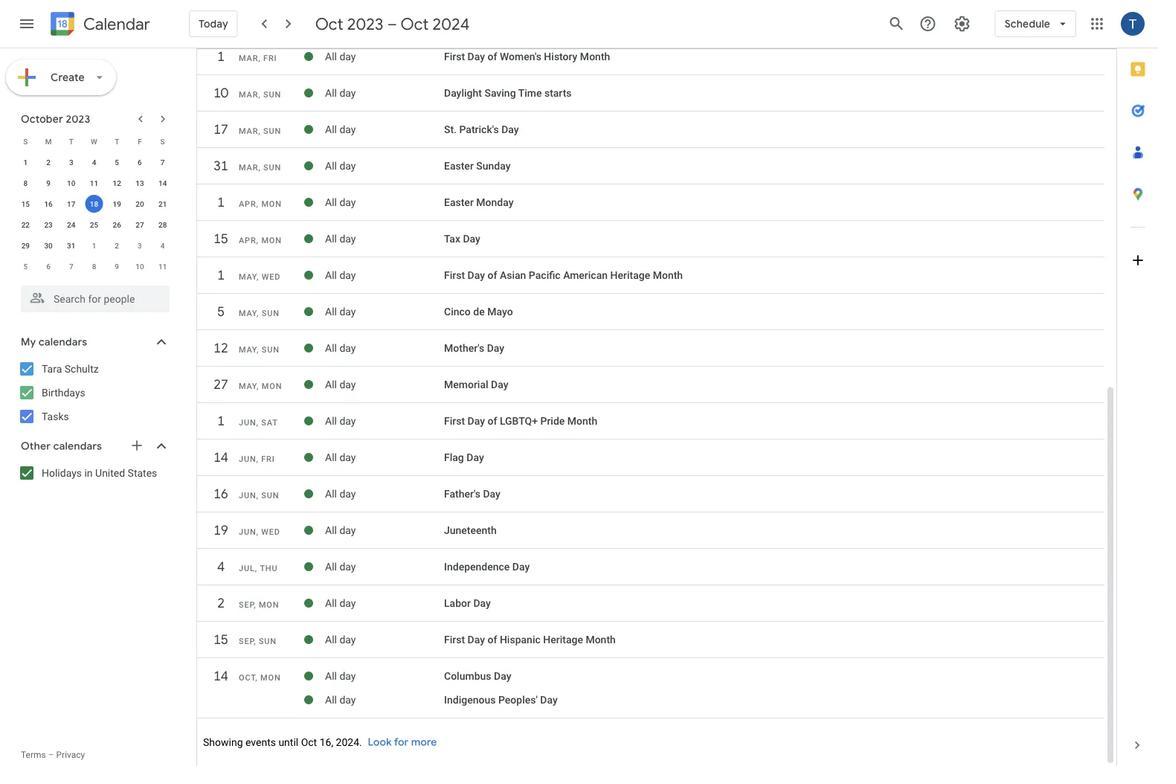 Task type: describe. For each thing, give the bounding box(es) containing it.
all for st. patrick's day
[[325, 123, 337, 136]]

12 row
[[197, 335, 1105, 369]]

27 row
[[197, 371, 1105, 406]]

12 for 12 element
[[113, 179, 121, 188]]

4 for 4 link
[[217, 559, 224, 576]]

sep , sun
[[239, 637, 277, 646]]

10 element
[[62, 174, 80, 192]]

0 vertical spatial 3
[[69, 158, 73, 167]]

, for juneteenth
[[256, 528, 259, 537]]

may for 27
[[239, 382, 257, 391]]

1 15 row from the top
[[197, 226, 1105, 260]]

sep , mon
[[239, 601, 279, 610]]

indigenous peoples' day button
[[444, 694, 558, 707]]

1 t from the left
[[69, 137, 74, 146]]

jun , fri
[[239, 455, 275, 464]]

independence
[[444, 561, 510, 573]]

easter sunday
[[444, 160, 511, 172]]

row containing s
[[14, 131, 174, 152]]

14 for flag
[[213, 449, 228, 466]]

holidays in united states
[[42, 467, 157, 479]]

1 down 25 element
[[92, 241, 96, 250]]

schultz
[[65, 363, 99, 375]]

tara schultz
[[42, 363, 99, 375]]

day for st. patrick's day
[[340, 123, 356, 136]]

, for first day of hispanic heritage month
[[254, 637, 256, 646]]

1 vertical spatial –
[[48, 750, 54, 761]]

create button
[[6, 60, 116, 95]]

all day for memorial day
[[325, 379, 356, 391]]

all day cell for columbus day
[[325, 665, 444, 689]]

all day for tax day
[[325, 233, 356, 245]]

day for first day of hispanic heritage month
[[340, 634, 356, 646]]

calendar element
[[48, 9, 150, 42]]

showing
[[203, 737, 243, 749]]

all day cell for mother's day
[[325, 336, 444, 360]]

my
[[21, 336, 36, 349]]

independence day button
[[444, 561, 530, 573]]

w
[[91, 137, 97, 146]]

may for 12
[[239, 345, 257, 355]]

juneteenth button
[[444, 525, 497, 537]]

day for columbus day
[[494, 670, 512, 683]]

first day of lgbtq+ pride month button
[[444, 415, 598, 427]]

first day of women's history month
[[444, 50, 611, 63]]

all day for first day of hispanic heritage month
[[325, 634, 356, 646]]

tara
[[42, 363, 62, 375]]

all for cinco de mayo
[[325, 306, 337, 318]]

day for independence day
[[340, 561, 356, 573]]

, for columbus day
[[256, 674, 258, 683]]

first day of women's history month button
[[444, 50, 611, 63]]

all day cell for first day of hispanic heritage month
[[325, 628, 444, 652]]

oct inside 14 "row"
[[239, 674, 256, 683]]

month for first day of lgbtq+ pride month
[[568, 415, 598, 427]]

all day for indigenous peoples' day
[[325, 694, 356, 707]]

labor
[[444, 598, 471, 610]]

juneteenth
[[444, 525, 497, 537]]

mother's day button
[[444, 342, 505, 354]]

oct 2023 – oct 2024
[[315, 13, 470, 34]]

15 link for tax
[[208, 226, 234, 252]]

patrick's
[[460, 123, 499, 136]]

all day for juneteenth
[[325, 525, 356, 537]]

17 row
[[197, 116, 1105, 150]]

0 vertical spatial 7
[[161, 158, 165, 167]]

united
[[95, 467, 125, 479]]

11 element
[[85, 174, 103, 192]]

day for first day of women's history month
[[340, 50, 356, 63]]

15 inside october 2023 grid
[[21, 199, 30, 208]]

schedule
[[1005, 17, 1051, 31]]

5 for the 5 "link"
[[217, 303, 224, 320]]

0 horizontal spatial 6
[[46, 262, 51, 271]]

19 element
[[108, 195, 126, 213]]

other
[[21, 440, 51, 453]]

terms – privacy
[[21, 750, 85, 761]]

labor day button
[[444, 598, 491, 610]]

26 element
[[108, 216, 126, 234]]

columbus day
[[444, 670, 512, 683]]

29
[[21, 241, 30, 250]]

father's day
[[444, 488, 501, 500]]

27 element
[[131, 216, 149, 234]]

day for memorial day
[[491, 379, 509, 391]]

day for cinco de mayo
[[340, 306, 356, 318]]

mother's day
[[444, 342, 505, 354]]

19 for 19 link
[[213, 522, 228, 539]]

30
[[44, 241, 53, 250]]

31 for 31 link
[[213, 157, 228, 175]]

1 vertical spatial 7
[[69, 262, 73, 271]]

showing events until oct 16, 2024 .
[[203, 737, 362, 749]]

all for memorial day
[[325, 379, 337, 391]]

hispanic
[[500, 634, 541, 646]]

mon for 1
[[262, 199, 282, 209]]

1 link for first day of women's history month
[[208, 43, 234, 70]]

4 link
[[208, 554, 234, 581]]

may , wed
[[239, 272, 281, 282]]

13 element
[[131, 174, 149, 192]]

17 for 17 element
[[67, 199, 76, 208]]

all for first day of asian pacific american heritage month
[[325, 269, 337, 282]]

19 for 19 "element"
[[113, 199, 121, 208]]

2 link
[[208, 590, 234, 617]]

sun for 12
[[262, 345, 280, 355]]

0 horizontal spatial 8
[[23, 179, 28, 188]]

st.
[[444, 123, 457, 136]]

10 row
[[197, 80, 1105, 114]]

november 11 element
[[154, 258, 172, 275]]

all for first day of hispanic heritage month
[[325, 634, 337, 646]]

father's
[[444, 488, 481, 500]]

day for first day of asian pacific american heritage month
[[340, 269, 356, 282]]

all day cell for indigenous peoples' day
[[325, 689, 444, 712]]

13
[[136, 179, 144, 188]]

sun for 15
[[259, 637, 277, 646]]

all for father's day
[[325, 488, 337, 500]]

, for independence day
[[255, 564, 257, 574]]

in
[[84, 467, 93, 479]]

day for labor day
[[474, 598, 491, 610]]

november 4 element
[[154, 237, 172, 255]]

memorial day
[[444, 379, 509, 391]]

more
[[412, 736, 437, 750]]

history
[[544, 50, 578, 63]]

14 row group
[[197, 663, 1105, 719]]

22 element
[[17, 216, 35, 234]]

row containing 5
[[14, 256, 174, 277]]

day for indigenous peoples' day
[[340, 694, 356, 707]]

24
[[67, 220, 76, 229]]

wed for 19
[[261, 528, 280, 537]]

november 5 element
[[17, 258, 35, 275]]

november 1 element
[[85, 237, 103, 255]]

all day cell for father's day
[[325, 482, 444, 506]]

, for tax day
[[257, 236, 259, 245]]

all day for first day of asian pacific american heritage month
[[325, 269, 356, 282]]

month for first day of hispanic heritage month
[[586, 634, 616, 646]]

1 horizontal spatial 9
[[115, 262, 119, 271]]

16 row
[[197, 481, 1105, 515]]

all for first day of women's history month
[[325, 50, 337, 63]]

mayo
[[488, 306, 513, 318]]

schedule button
[[996, 6, 1077, 42]]

events
[[246, 737, 276, 749]]

terms
[[21, 750, 46, 761]]

25
[[90, 220, 98, 229]]

all day for father's day
[[325, 488, 356, 500]]

1 for first day of asian pacific american heritage month
[[217, 267, 224, 284]]

sun for 10
[[264, 90, 281, 99]]

day for mother's day
[[340, 342, 356, 354]]

day right peoples'
[[541, 694, 558, 707]]

day for first day of lgbtq+ pride month
[[340, 415, 356, 427]]

all day cell for tax day
[[325, 227, 444, 251]]

of for lgbtq+
[[488, 415, 498, 427]]

day for columbus day
[[340, 670, 356, 683]]

0 vertical spatial –
[[388, 13, 397, 34]]

first day of asian pacific american heritage month
[[444, 269, 683, 282]]

5 link
[[208, 298, 234, 325]]

jul
[[239, 564, 255, 574]]

all for indigenous peoples' day
[[325, 694, 337, 707]]

november 9 element
[[108, 258, 126, 275]]

3 1 row from the top
[[197, 262, 1105, 296]]

flag day button
[[444, 452, 484, 464]]

8 inside "element"
[[92, 262, 96, 271]]

calendar heading
[[80, 14, 150, 35]]

21
[[159, 199, 167, 208]]

flag day
[[444, 452, 484, 464]]

0 horizontal spatial 9
[[46, 179, 51, 188]]

30 element
[[39, 237, 57, 255]]

mon for 14
[[261, 674, 281, 683]]

row containing 29
[[14, 235, 174, 256]]

oct , mon
[[239, 674, 281, 683]]

10 for the 10 element
[[67, 179, 76, 188]]

31 row
[[197, 153, 1105, 187]]

18, today element
[[85, 195, 103, 213]]

mon for 15
[[262, 236, 282, 245]]

4 1 row from the top
[[197, 408, 1105, 442]]

october 2023
[[21, 112, 90, 126]]

2 15 row from the top
[[197, 627, 1105, 661]]

mar for 1
[[239, 54, 259, 63]]

look for more
[[368, 736, 437, 750]]

monday
[[477, 196, 514, 209]]

privacy link
[[56, 750, 85, 761]]

other calendars
[[21, 440, 102, 453]]

tax day button
[[444, 233, 481, 245]]

pride
[[541, 415, 565, 427]]

november 6 element
[[39, 258, 57, 275]]

all day for independence day
[[325, 561, 356, 573]]

1 1 row from the top
[[197, 43, 1105, 77]]

21 element
[[154, 195, 172, 213]]

first day of hispanic heritage month
[[444, 634, 616, 646]]

may , sun for 5
[[239, 309, 280, 318]]

apr , mon for 15
[[239, 236, 282, 245]]

2 for november 2 'element'
[[115, 241, 119, 250]]

17 element
[[62, 195, 80, 213]]

sunday
[[477, 160, 511, 172]]

mar , fri
[[239, 54, 277, 63]]

12 for 12 link
[[213, 340, 228, 357]]

28
[[159, 220, 167, 229]]

cinco de mayo
[[444, 306, 513, 318]]

1 horizontal spatial 2024
[[433, 13, 470, 34]]

jul , thu
[[239, 564, 278, 574]]

mar , sun for 10
[[239, 90, 281, 99]]

sep for 2
[[239, 601, 254, 610]]

5 for november 5 element
[[23, 262, 28, 271]]

all for juneteenth
[[325, 525, 337, 537]]

Search for people text field
[[30, 286, 161, 313]]

easter monday
[[444, 196, 514, 209]]

1 link for first day of lgbtq+ pride month
[[208, 408, 234, 435]]

31 link
[[208, 153, 234, 179]]

look for more button
[[362, 725, 443, 761]]

day inside 17 row
[[502, 123, 519, 136]]

10 for the november 10 'element'
[[136, 262, 144, 271]]

, for father's day
[[256, 491, 259, 501]]

st. patrick's day
[[444, 123, 519, 136]]

14 element
[[154, 174, 172, 192]]

row containing 15
[[14, 194, 174, 214]]

calendar
[[83, 14, 150, 35]]

20 element
[[131, 195, 149, 213]]

all for easter monday
[[325, 196, 337, 209]]

17 link
[[208, 116, 234, 143]]

1 s from the left
[[23, 137, 28, 146]]

2 14 row from the top
[[197, 663, 1105, 697]]

2 1 row from the top
[[197, 189, 1105, 223]]

14 inside 14 element
[[159, 179, 167, 188]]

mar for 31
[[239, 163, 259, 172]]



Task type: vqa. For each thing, say whether or not it's contained in the screenshot.
TASK_ALT
no



Task type: locate. For each thing, give the bounding box(es) containing it.
0 horizontal spatial 2023
[[66, 112, 90, 126]]

14 link for columbus
[[208, 663, 234, 690]]

jun , sat
[[239, 418, 278, 428]]

of left lgbtq+
[[488, 415, 498, 427]]

0 horizontal spatial 2
[[46, 158, 51, 167]]

2023 for october
[[66, 112, 90, 126]]

all inside 10 row
[[325, 87, 337, 99]]

day right memorial on the left of page
[[491, 379, 509, 391]]

1 link
[[208, 43, 234, 70], [208, 189, 234, 216], [208, 262, 234, 289], [208, 408, 234, 435]]

11 down "november 4" element
[[159, 262, 167, 271]]

all inside 17 row
[[325, 123, 337, 136]]

0 vertical spatial may , sun
[[239, 309, 280, 318]]

1 vertical spatial apr
[[239, 236, 257, 245]]

14 row
[[197, 444, 1105, 479], [197, 663, 1105, 697]]

mon inside 14 row group
[[261, 674, 281, 683]]

9 down november 2 'element'
[[115, 262, 119, 271]]

2 15 link from the top
[[208, 627, 234, 654]]

all day cell inside 19 row
[[325, 519, 444, 543]]

4 row from the top
[[14, 194, 174, 214]]

8 day from the top
[[340, 306, 356, 318]]

, inside 4 row
[[255, 564, 257, 574]]

6 up 13 element on the top of page
[[138, 158, 142, 167]]

all day inside 10 row
[[325, 87, 356, 99]]

jun for 16
[[239, 491, 256, 501]]

first
[[444, 50, 465, 63], [444, 269, 465, 282], [444, 415, 465, 427], [444, 634, 465, 646]]

14 link inside 14 row group
[[208, 663, 234, 690]]

all inside 16 "row"
[[325, 488, 337, 500]]

27 inside october 2023 grid
[[136, 220, 144, 229]]

tab list
[[1118, 48, 1159, 725]]

2 vertical spatial 14
[[213, 668, 228, 685]]

10 inside row
[[213, 84, 228, 102]]

0 horizontal spatial 5
[[23, 262, 28, 271]]

10 day from the top
[[340, 379, 356, 391]]

all day cell for memorial day
[[325, 373, 444, 397]]

1 row
[[197, 43, 1105, 77], [197, 189, 1105, 223], [197, 262, 1105, 296], [197, 408, 1105, 442]]

month down 2 row
[[586, 634, 616, 646]]

first down labor
[[444, 634, 465, 646]]

sun for 31
[[264, 163, 281, 172]]

7 all day cell from the top
[[325, 263, 444, 287]]

row group
[[14, 152, 174, 277]]

first day of lgbtq+ pride month
[[444, 415, 598, 427]]

0 vertical spatial 9
[[46, 179, 51, 188]]

may , sun up may , mon
[[239, 345, 280, 355]]

1 vertical spatial wed
[[261, 528, 280, 537]]

3 all day from the top
[[325, 123, 356, 136]]

all day cell inside the 27 row
[[325, 373, 444, 397]]

create
[[51, 71, 85, 84]]

4 inside 4 link
[[217, 559, 224, 576]]

day for flag day
[[340, 452, 356, 464]]

16 day from the top
[[340, 598, 356, 610]]

5 row
[[197, 298, 1105, 333]]

5 up 12 element
[[115, 158, 119, 167]]

3 all day cell from the top
[[325, 118, 444, 141]]

4 first from the top
[[444, 634, 465, 646]]

1 vertical spatial 2
[[115, 241, 119, 250]]

1 vertical spatial calendars
[[53, 440, 102, 453]]

11 all from the top
[[325, 415, 337, 427]]

sun inside 31 row
[[264, 163, 281, 172]]

sun for 16
[[261, 491, 279, 501]]

16 for 16 link
[[213, 486, 228, 503]]

4 jun from the top
[[239, 528, 256, 537]]

sun up oct , mon
[[259, 637, 277, 646]]

sun inside "5" row
[[262, 309, 280, 318]]

9 all day from the top
[[325, 342, 356, 354]]

1 vertical spatial 12
[[213, 340, 228, 357]]

15 right "november 4" element
[[213, 230, 228, 247]]

0 horizontal spatial heritage
[[544, 634, 583, 646]]

0 vertical spatial wed
[[262, 272, 281, 282]]

2 may from the top
[[239, 309, 257, 318]]

all day for columbus day
[[325, 670, 356, 683]]

11 all day cell from the top
[[325, 409, 444, 433]]

8 all day cell from the top
[[325, 300, 444, 324]]

all inside 12 "row"
[[325, 342, 337, 354]]

for
[[395, 736, 409, 750]]

27 for 27 link
[[213, 376, 228, 393]]

all day for daylight saving time starts
[[325, 87, 356, 99]]

day inside "5" row
[[340, 306, 356, 318]]

18 all day cell from the top
[[325, 665, 444, 689]]

1 up the 5 "link"
[[217, 267, 224, 284]]

15 link
[[208, 226, 234, 252], [208, 627, 234, 654]]

31 for 31 element
[[67, 241, 76, 250]]

all day cell for st. patrick's day
[[325, 118, 444, 141]]

sun down may , wed
[[262, 309, 280, 318]]

14 link left oct , mon
[[208, 663, 234, 690]]

0 vertical spatial 17
[[213, 121, 228, 138]]

easter left sunday
[[444, 160, 474, 172]]

0 vertical spatial easter
[[444, 160, 474, 172]]

1 first from the top
[[444, 50, 465, 63]]

16 up 23
[[44, 199, 53, 208]]

tasks
[[42, 410, 69, 423]]

all day for easter sunday
[[325, 160, 356, 172]]

first inside 15 row
[[444, 634, 465, 646]]

wed for 1
[[262, 272, 281, 282]]

15 down 2 link
[[213, 632, 228, 649]]

1 horizontal spatial 8
[[92, 262, 96, 271]]

1 vertical spatial 9
[[115, 262, 119, 271]]

2 all day from the top
[[325, 87, 356, 99]]

sep down sep , mon
[[239, 637, 254, 646]]

7 up 14 element
[[161, 158, 165, 167]]

12 link
[[208, 335, 234, 362]]

1 vertical spatial 5
[[23, 262, 28, 271]]

t left f at top
[[115, 137, 119, 146]]

1 vertical spatial 15
[[213, 230, 228, 247]]

2 jun from the top
[[239, 455, 256, 464]]

jun , sun
[[239, 491, 279, 501]]

, for mother's day
[[257, 345, 259, 355]]

0 vertical spatial 4
[[92, 158, 96, 167]]

main drawer image
[[18, 15, 36, 33]]

indigenous
[[444, 694, 496, 707]]

sun down mar , fri
[[264, 90, 281, 99]]

all day for st. patrick's day
[[325, 123, 356, 136]]

31 inside row
[[213, 157, 228, 175]]

today
[[199, 17, 228, 31]]

19 down 16 link
[[213, 522, 228, 539]]

2 mar from the top
[[239, 90, 259, 99]]

12 all day from the top
[[325, 452, 356, 464]]

jun inside 19 row
[[239, 528, 256, 537]]

4 day from the top
[[340, 160, 356, 172]]

easter left monday
[[444, 196, 474, 209]]

31 inside row group
[[67, 241, 76, 250]]

month right "history"
[[580, 50, 611, 63]]

mar , sun right 31 link
[[239, 163, 281, 172]]

father's day button
[[444, 488, 501, 500]]

18 cell
[[83, 194, 106, 214]]

1 vertical spatial 14
[[213, 449, 228, 466]]

day for first day of women's history month
[[468, 50, 485, 63]]

mar , sun inside 17 row
[[239, 127, 281, 136]]

1 easter from the top
[[444, 160, 474, 172]]

1 horizontal spatial 5
[[115, 158, 119, 167]]

all day for labor day
[[325, 598, 356, 610]]

may , sun down may , wed
[[239, 309, 280, 318]]

1 vertical spatial fri
[[261, 455, 275, 464]]

day inside 16 "row"
[[483, 488, 501, 500]]

all day inside 4 row
[[325, 561, 356, 573]]

all inside 4 row
[[325, 561, 337, 573]]

day inside 4 row
[[513, 561, 530, 573]]

7
[[161, 158, 165, 167], [69, 262, 73, 271]]

0 horizontal spatial 17
[[67, 199, 76, 208]]

1 vertical spatial 11
[[159, 262, 167, 271]]

8 all day from the top
[[325, 306, 356, 318]]

1 14 row from the top
[[197, 444, 1105, 479]]

independence day
[[444, 561, 530, 573]]

sun inside 17 row
[[264, 127, 281, 136]]

sun
[[264, 90, 281, 99], [264, 127, 281, 136], [264, 163, 281, 172], [262, 309, 280, 318], [262, 345, 280, 355], [261, 491, 279, 501], [259, 637, 277, 646]]

0 vertical spatial 5
[[115, 158, 119, 167]]

day for labor day
[[340, 598, 356, 610]]

row down november 1 element
[[14, 256, 174, 277]]

sep for 15
[[239, 637, 254, 646]]

2 first from the top
[[444, 269, 465, 282]]

18 all day from the top
[[325, 670, 356, 683]]

2 vertical spatial 10
[[136, 262, 144, 271]]

fri inside 14 "row"
[[261, 455, 275, 464]]

12 all day cell from the top
[[325, 446, 444, 470]]

day for first day of lgbtq+ pride month
[[468, 415, 485, 427]]

, inside 31 row
[[259, 163, 261, 172]]

all day inside 16 "row"
[[325, 488, 356, 500]]

may , sun inside "5" row
[[239, 309, 280, 318]]

0 horizontal spatial 3
[[69, 158, 73, 167]]

2 vertical spatial 15
[[213, 632, 228, 649]]

12 down the 5 "link"
[[213, 340, 228, 357]]

day inside 12 "row"
[[340, 342, 356, 354]]

3 may from the top
[[239, 345, 257, 355]]

month up "5" row
[[653, 269, 683, 282]]

mar , sun right 17 link
[[239, 127, 281, 136]]

6 all day cell from the top
[[325, 227, 444, 251]]

3 up the 10 element
[[69, 158, 73, 167]]

2 row
[[197, 590, 1105, 624]]

2 horizontal spatial 5
[[217, 303, 224, 320]]

4 row
[[197, 554, 1105, 588]]

day inside 4 row
[[340, 561, 356, 573]]

3 mar , sun from the top
[[239, 163, 281, 172]]

5 row from the top
[[14, 214, 174, 235]]

15 link right "november 4" element
[[208, 226, 234, 252]]

1 all from the top
[[325, 50, 337, 63]]

sun for 5
[[262, 309, 280, 318]]

row
[[14, 131, 174, 152], [14, 152, 174, 173], [14, 173, 174, 194], [14, 194, 174, 214], [14, 214, 174, 235], [14, 235, 174, 256], [14, 256, 174, 277]]

sun right 31 link
[[264, 163, 281, 172]]

, inside 16 "row"
[[256, 491, 259, 501]]

mar for 10
[[239, 90, 259, 99]]

5 down 29 element
[[23, 262, 28, 271]]

1 vertical spatial 6
[[46, 262, 51, 271]]

9 all from the top
[[325, 342, 337, 354]]

all inside "5" row
[[325, 306, 337, 318]]

12 element
[[108, 174, 126, 192]]

1 horizontal spatial 4
[[161, 241, 165, 250]]

daylight saving time starts
[[444, 87, 572, 99]]

2 row from the top
[[14, 152, 174, 173]]

all inside 31 row
[[325, 160, 337, 172]]

2 s from the left
[[160, 137, 165, 146]]

15 row
[[197, 226, 1105, 260], [197, 627, 1105, 661]]

1 mar , sun from the top
[[239, 90, 281, 99]]

may inside 12 "row"
[[239, 345, 257, 355]]

jun , wed
[[239, 528, 280, 537]]

all for daylight saving time starts
[[325, 87, 337, 99]]

0 vertical spatial 15 row
[[197, 226, 1105, 260]]

settings menu image
[[954, 15, 972, 33]]

heritage
[[611, 269, 651, 282], [544, 634, 583, 646]]

november 10 element
[[131, 258, 149, 275]]

all for independence day
[[325, 561, 337, 573]]

1 horizontal spatial 2
[[115, 241, 119, 250]]

day right father's
[[483, 488, 501, 500]]

sun up may , mon
[[262, 345, 280, 355]]

15 element
[[17, 195, 35, 213]]

2 mar , sun from the top
[[239, 127, 281, 136]]

month right pride
[[568, 415, 598, 427]]

1 of from the top
[[488, 50, 498, 63]]

15 link down 2 link
[[208, 627, 234, 654]]

2
[[46, 158, 51, 167], [115, 241, 119, 250], [217, 595, 224, 612]]

1 horizontal spatial 11
[[159, 262, 167, 271]]

15 all day cell from the top
[[325, 555, 444, 579]]

mon for 27
[[262, 382, 282, 391]]

14 inside 14 row group
[[213, 668, 228, 685]]

1 vertical spatial 4
[[161, 241, 165, 250]]

4 up 11 element
[[92, 158, 96, 167]]

all day cell for easter sunday
[[325, 154, 444, 178]]

sun inside 10 row
[[264, 90, 281, 99]]

3 all from the top
[[325, 123, 337, 136]]

3
[[69, 158, 73, 167], [138, 241, 142, 250]]

day inside the 27 row
[[340, 379, 356, 391]]

jun right 16 link
[[239, 491, 256, 501]]

7 down 31 element
[[69, 262, 73, 271]]

all day inside 17 row
[[325, 123, 356, 136]]

all inside the 27 row
[[325, 379, 337, 391]]

31 down 17 link
[[213, 157, 228, 175]]

may for 5
[[239, 309, 257, 318]]

1 horizontal spatial 12
[[213, 340, 228, 357]]

2024 right 16,
[[336, 737, 360, 749]]

1 for easter monday
[[217, 194, 224, 211]]

all day inside 19 row
[[325, 525, 356, 537]]

2 horizontal spatial 2
[[217, 595, 224, 612]]

0 vertical spatial 6
[[138, 158, 142, 167]]

31 element
[[62, 237, 80, 255]]

mother's
[[444, 342, 485, 354]]

5 inside "link"
[[217, 303, 224, 320]]

saving
[[485, 87, 516, 99]]

first down tax
[[444, 269, 465, 282]]

grid containing 1
[[197, 0, 1105, 719]]

2 vertical spatial 2
[[217, 595, 224, 612]]

1 horizontal spatial 7
[[161, 158, 165, 167]]

1 vertical spatial may , sun
[[239, 345, 280, 355]]

, for daylight saving time starts
[[259, 90, 261, 99]]

, inside the 27 row
[[257, 382, 259, 391]]

1 day from the top
[[340, 50, 356, 63]]

all day cell for flag day
[[325, 446, 444, 470]]

18
[[90, 199, 98, 208]]

2 14 link from the top
[[208, 663, 234, 690]]

, for st. patrick's day
[[259, 127, 261, 136]]

month
[[580, 50, 611, 63], [653, 269, 683, 282], [568, 415, 598, 427], [586, 634, 616, 646]]

6 day from the top
[[340, 233, 356, 245]]

asian
[[500, 269, 527, 282]]

17 day from the top
[[340, 634, 356, 646]]

0 vertical spatial 14
[[159, 179, 167, 188]]

sep inside 2 row
[[239, 601, 254, 610]]

0 vertical spatial 2023
[[347, 13, 384, 34]]

day for memorial day
[[340, 379, 356, 391]]

fri
[[264, 54, 277, 63], [261, 455, 275, 464]]

of left women's
[[488, 50, 498, 63]]

19 inside row
[[213, 522, 228, 539]]

all for mother's day
[[325, 342, 337, 354]]

all day cell inside 4 row
[[325, 555, 444, 579]]

all day inside 2 row
[[325, 598, 356, 610]]

of left asian
[[488, 269, 498, 282]]

10 all day cell from the top
[[325, 373, 444, 397]]

17 inside 17 element
[[67, 199, 76, 208]]

, for labor day
[[254, 601, 256, 610]]

day right tax
[[463, 233, 481, 245]]

1 horizontal spatial t
[[115, 137, 119, 146]]

0 vertical spatial 14 row
[[197, 444, 1105, 479]]

10 link
[[208, 80, 234, 106]]

14 row up 16 "row"
[[197, 444, 1105, 479]]

0 horizontal spatial 31
[[67, 241, 76, 250]]

14 left oct , mon
[[213, 668, 228, 685]]

month for first day of women's history month
[[580, 50, 611, 63]]

row containing 8
[[14, 173, 174, 194]]

16,
[[320, 737, 334, 749]]

2023
[[347, 13, 384, 34], [66, 112, 90, 126]]

heritage right american
[[611, 269, 651, 282]]

0 horizontal spatial 2024
[[336, 737, 360, 749]]

2 for 2 link
[[217, 595, 224, 612]]

birthdays
[[42, 387, 85, 399]]

18 all from the top
[[325, 670, 337, 683]]

sep
[[239, 601, 254, 610], [239, 637, 254, 646]]

15 row down 2 row
[[197, 627, 1105, 661]]

1 vertical spatial 15 row
[[197, 627, 1105, 661]]

5
[[115, 158, 119, 167], [23, 262, 28, 271], [217, 303, 224, 320]]

11 all day from the top
[[325, 415, 356, 427]]

jun
[[239, 418, 256, 428], [239, 455, 256, 464], [239, 491, 256, 501], [239, 528, 256, 537]]

columbus day button
[[444, 670, 512, 683]]

14 link left the jun , fri
[[208, 444, 234, 471]]

16 all day from the top
[[325, 598, 356, 610]]

2 may , sun from the top
[[239, 345, 280, 355]]

today button
[[189, 6, 238, 42]]

27 down 12 link
[[213, 376, 228, 393]]

28 element
[[154, 216, 172, 234]]

0 vertical spatial 2024
[[433, 13, 470, 34]]

12 inside "row"
[[213, 340, 228, 357]]

day up cinco de mayo "button"
[[468, 269, 485, 282]]

all for labor day
[[325, 598, 337, 610]]

all day cell for first day of women's history month
[[325, 45, 444, 68]]

st. patrick's day button
[[444, 123, 519, 136]]

heritage inside 15 row
[[544, 634, 583, 646]]

1 vertical spatial heritage
[[544, 634, 583, 646]]

8 all from the top
[[325, 306, 337, 318]]

november 8 element
[[85, 258, 103, 275]]

6 all from the top
[[325, 233, 337, 245]]

2 down 'm'
[[46, 158, 51, 167]]

1 horizontal spatial 2023
[[347, 13, 384, 34]]

11 for "november 11" element on the top of the page
[[159, 262, 167, 271]]

day right labor
[[474, 598, 491, 610]]

1 apr from the top
[[239, 199, 257, 209]]

may for 1
[[239, 272, 257, 282]]

all day inside the 27 row
[[325, 379, 356, 391]]

day inside 16 "row"
[[340, 488, 356, 500]]

2 t from the left
[[115, 137, 119, 146]]

all day inside 12 "row"
[[325, 342, 356, 354]]

4 of from the top
[[488, 634, 498, 646]]

, inside "5" row
[[257, 309, 259, 318]]

1 link for easter monday
[[208, 189, 234, 216]]

1 sep from the top
[[239, 601, 254, 610]]

all inside 2 row
[[325, 598, 337, 610]]

sun up jun , wed
[[261, 491, 279, 501]]

3 day from the top
[[340, 123, 356, 136]]

1 horizontal spatial 27
[[213, 376, 228, 393]]

1 horizontal spatial 6
[[138, 158, 142, 167]]

3 first from the top
[[444, 415, 465, 427]]

, inside 17 row
[[259, 127, 261, 136]]

mon inside 2 row
[[259, 601, 279, 610]]

2 apr from the top
[[239, 236, 257, 245]]

0 vertical spatial 14 link
[[208, 444, 234, 471]]

day inside 12 "row"
[[487, 342, 505, 354]]

0 horizontal spatial 4
[[92, 158, 96, 167]]

of for asian
[[488, 269, 498, 282]]

9 up 16 element
[[46, 179, 51, 188]]

.
[[360, 737, 362, 749]]

19 row
[[197, 517, 1105, 552]]

12 inside october 2023 grid
[[113, 179, 121, 188]]

2 horizontal spatial 10
[[213, 84, 228, 102]]

s right f at top
[[160, 137, 165, 146]]

all day cell inside 31 row
[[325, 154, 444, 178]]

easter sunday button
[[444, 160, 511, 172]]

11 for 11 element
[[90, 179, 98, 188]]

day for daylight saving time starts
[[340, 87, 356, 99]]

all day cell
[[325, 45, 444, 68], [325, 81, 444, 105], [325, 118, 444, 141], [325, 154, 444, 178], [325, 191, 444, 214], [325, 227, 444, 251], [325, 263, 444, 287], [325, 300, 444, 324], [325, 336, 444, 360], [325, 373, 444, 397], [325, 409, 444, 433], [325, 446, 444, 470], [325, 482, 444, 506], [325, 519, 444, 543], [325, 555, 444, 579], [325, 592, 444, 616], [325, 628, 444, 652], [325, 665, 444, 689], [325, 689, 444, 712]]

13 day from the top
[[340, 488, 356, 500]]

4 1 link from the top
[[208, 408, 234, 435]]

day for mother's day
[[487, 342, 505, 354]]

17 up 31 link
[[213, 121, 228, 138]]

first up 'daylight'
[[444, 50, 465, 63]]

1 vertical spatial 8
[[92, 262, 96, 271]]

mar , sun inside 31 row
[[239, 163, 281, 172]]

s left 'm'
[[23, 137, 28, 146]]

fri for 1
[[264, 54, 277, 63]]

october 2023 grid
[[14, 131, 174, 277]]

t right 'm'
[[69, 137, 74, 146]]

s
[[23, 137, 28, 146], [160, 137, 165, 146]]

27
[[136, 220, 144, 229], [213, 376, 228, 393]]

15 for tax
[[213, 230, 228, 247]]

0 horizontal spatial t
[[69, 137, 74, 146]]

1 horizontal spatial –
[[388, 13, 397, 34]]

3 1 link from the top
[[208, 262, 234, 289]]

9 day from the top
[[340, 342, 356, 354]]

1 vertical spatial 16
[[213, 486, 228, 503]]

mar , sun inside 10 row
[[239, 90, 281, 99]]

0 vertical spatial 15
[[21, 199, 30, 208]]

4 mar from the top
[[239, 163, 259, 172]]

my calendars button
[[3, 330, 185, 354]]

1 row up 10 row
[[197, 43, 1105, 77]]

, inside 19 row
[[256, 528, 259, 537]]

1 horizontal spatial 3
[[138, 241, 142, 250]]

16 for 16 element
[[44, 199, 53, 208]]

4 left jul
[[217, 559, 224, 576]]

17 for 17 link
[[213, 121, 228, 138]]

10 up 17 link
[[213, 84, 228, 102]]

2 vertical spatial 4
[[217, 559, 224, 576]]

jun inside 16 "row"
[[239, 491, 256, 501]]

1 vertical spatial 3
[[138, 241, 142, 250]]

day for independence day
[[513, 561, 530, 573]]

24 element
[[62, 216, 80, 234]]

7 row from the top
[[14, 256, 174, 277]]

15 all day from the top
[[325, 561, 356, 573]]

mar , sun down mar , fri
[[239, 90, 281, 99]]

1 horizontal spatial 16
[[213, 486, 228, 503]]

0 horizontal spatial 27
[[136, 220, 144, 229]]

2 vertical spatial mar , sun
[[239, 163, 281, 172]]

thu
[[260, 564, 278, 574]]

mar inside 10 row
[[239, 90, 259, 99]]

1 vertical spatial 15 link
[[208, 627, 234, 654]]

t
[[69, 137, 74, 146], [115, 137, 119, 146]]

17 up 24
[[67, 199, 76, 208]]

memorial
[[444, 379, 489, 391]]

row down 25 element
[[14, 235, 174, 256]]

all day cell inside 12 "row"
[[325, 336, 444, 360]]

None search field
[[0, 280, 185, 313]]

all for columbus day
[[325, 670, 337, 683]]

heritage inside 1 row
[[611, 269, 651, 282]]

day up 'daylight'
[[468, 50, 485, 63]]

14 up 21
[[159, 179, 167, 188]]

1 mar from the top
[[239, 54, 259, 63]]

19 up 26
[[113, 199, 121, 208]]

, inside 2 row
[[254, 601, 256, 610]]

14 day from the top
[[340, 525, 356, 537]]

mar inside 17 row
[[239, 127, 259, 136]]

20
[[136, 199, 144, 208]]

1
[[217, 48, 224, 65], [23, 158, 28, 167], [217, 194, 224, 211], [92, 241, 96, 250], [217, 267, 224, 284], [217, 413, 224, 430]]

0 vertical spatial 15 link
[[208, 226, 234, 252]]

2 all from the top
[[325, 87, 337, 99]]

0 horizontal spatial 7
[[69, 262, 73, 271]]

2 wed from the top
[[261, 528, 280, 537]]

14 up 16 link
[[213, 449, 228, 466]]

sun inside 12 "row"
[[262, 345, 280, 355]]

calendars up the in
[[53, 440, 102, 453]]

8 down november 1 element
[[92, 262, 96, 271]]

mar inside 31 row
[[239, 163, 259, 172]]

19 inside "element"
[[113, 199, 121, 208]]

1 vertical spatial 19
[[213, 522, 228, 539]]

, inside 10 row
[[259, 90, 261, 99]]

sun right 17 link
[[264, 127, 281, 136]]

25 element
[[85, 216, 103, 234]]

day right "flag" at the left bottom
[[467, 452, 484, 464]]

day inside 31 row
[[340, 160, 356, 172]]

flag
[[444, 452, 464, 464]]

0 vertical spatial 12
[[113, 179, 121, 188]]

29 element
[[17, 237, 35, 255]]

0 vertical spatial 19
[[113, 199, 121, 208]]

november 3 element
[[131, 237, 149, 255]]

all day for first day of women's history month
[[325, 50, 356, 63]]

1 up 15 element
[[23, 158, 28, 167]]

1 1 link from the top
[[208, 43, 234, 70]]

4 all from the top
[[325, 160, 337, 172]]

18 day from the top
[[340, 670, 356, 683]]

2024 up 'daylight'
[[433, 13, 470, 34]]

10 all from the top
[[325, 379, 337, 391]]

0 vertical spatial 8
[[23, 179, 28, 188]]

november 2 element
[[108, 237, 126, 255]]

14 for columbus
[[213, 668, 228, 685]]

0 horizontal spatial 10
[[67, 179, 76, 188]]

row up 11 element
[[14, 131, 174, 152]]

tax
[[444, 233, 461, 245]]

day for tax day
[[340, 233, 356, 245]]

1 horizontal spatial s
[[160, 137, 165, 146]]

row containing 22
[[14, 214, 174, 235]]

1 horizontal spatial 19
[[213, 522, 228, 539]]

2 inside 2 link
[[217, 595, 224, 612]]

indigenous peoples' day
[[444, 694, 558, 707]]

27 inside row
[[213, 376, 228, 393]]

1 vertical spatial 27
[[213, 376, 228, 393]]

cinco de mayo button
[[444, 306, 513, 318]]

15 day from the top
[[340, 561, 356, 573]]

3 jun from the top
[[239, 491, 256, 501]]

5 up 12 link
[[217, 303, 224, 320]]

all day cell inside 16 "row"
[[325, 482, 444, 506]]

easter monday button
[[444, 196, 514, 209]]

2 easter from the top
[[444, 196, 474, 209]]

of left hispanic at the left of page
[[488, 634, 498, 646]]

day for first day of hispanic heritage month
[[468, 634, 485, 646]]

0 horizontal spatial 16
[[44, 199, 53, 208]]

13 all from the top
[[325, 488, 337, 500]]

all day cell for first day of lgbtq+ pride month
[[325, 409, 444, 433]]

day for father's day
[[340, 488, 356, 500]]

november 7 element
[[62, 258, 80, 275]]

of for women's
[[488, 50, 498, 63]]

1 link down 27 link
[[208, 408, 234, 435]]

22
[[21, 220, 30, 229]]

5 day from the top
[[340, 196, 356, 209]]

1 down today button
[[217, 48, 224, 65]]

23 element
[[39, 216, 57, 234]]

1 jun from the top
[[239, 418, 256, 428]]

day inside 2 row
[[474, 598, 491, 610]]

16 all from the top
[[325, 598, 337, 610]]

day inside 19 row
[[340, 525, 356, 537]]

m
[[45, 137, 52, 146]]

calendars for my calendars
[[39, 336, 87, 349]]

0 vertical spatial heritage
[[611, 269, 651, 282]]

1 down 31 link
[[217, 194, 224, 211]]

wed
[[262, 272, 281, 282], [261, 528, 280, 537]]

all day inside "5" row
[[325, 306, 356, 318]]

jun left sat
[[239, 418, 256, 428]]

all inside 19 row
[[325, 525, 337, 537]]

5 all day from the top
[[325, 196, 356, 209]]

16 element
[[39, 195, 57, 213]]

sep inside 15 row
[[239, 637, 254, 646]]

de
[[474, 306, 485, 318]]

row up november 1 element
[[14, 214, 174, 235]]

12 up 19 "element"
[[113, 179, 121, 188]]

16 up 19 link
[[213, 486, 228, 503]]

day right mother's
[[487, 342, 505, 354]]

jun down jun , sat
[[239, 455, 256, 464]]

10 down november 3 element
[[136, 262, 144, 271]]

12 all from the top
[[325, 452, 337, 464]]

27 down the 20
[[136, 220, 144, 229]]

first for first day of lgbtq+ pride month
[[444, 415, 465, 427]]

row containing 1
[[14, 152, 174, 173]]

all day cell for juneteenth
[[325, 519, 444, 543]]

day for father's day
[[483, 488, 501, 500]]

easter inside 31 row
[[444, 160, 474, 172]]

day up indigenous peoples' day
[[494, 670, 512, 683]]

may inside the 27 row
[[239, 382, 257, 391]]

all day cell inside 10 row
[[325, 81, 444, 105]]

day for first day of asian pacific american heritage month
[[468, 269, 485, 282]]

all day cell inside "5" row
[[325, 300, 444, 324]]

grid
[[197, 0, 1105, 719]]

daylight
[[444, 87, 482, 99]]

row group containing 1
[[14, 152, 174, 277]]

10 all day from the top
[[325, 379, 356, 391]]

13 all day cell from the top
[[325, 482, 444, 506]]

0 vertical spatial 10
[[213, 84, 228, 102]]

3 row from the top
[[14, 173, 174, 194]]

–
[[388, 13, 397, 34], [48, 750, 54, 761]]

1 vertical spatial easter
[[444, 196, 474, 209]]

1 horizontal spatial heritage
[[611, 269, 651, 282]]

mon for 2
[[259, 601, 279, 610]]

may , sun inside 12 "row"
[[239, 345, 280, 355]]

4 inside "november 4" element
[[161, 241, 165, 250]]

1 horizontal spatial 17
[[213, 121, 228, 138]]

1 row down the 27 row
[[197, 408, 1105, 442]]

17 inside 17 link
[[213, 121, 228, 138]]

14 link
[[208, 444, 234, 471], [208, 663, 234, 690]]

0 vertical spatial 16
[[44, 199, 53, 208]]

all day cell for independence day
[[325, 555, 444, 579]]

lgbtq+
[[500, 415, 538, 427]]

0 vertical spatial 2
[[46, 158, 51, 167]]

all day cell for daylight saving time starts
[[325, 81, 444, 105]]

0 vertical spatial 31
[[213, 157, 228, 175]]

14 link for flag
[[208, 444, 234, 471]]

0 horizontal spatial s
[[23, 137, 28, 146]]

,
[[259, 54, 261, 63], [259, 90, 261, 99], [259, 127, 261, 136], [259, 163, 261, 172], [257, 199, 259, 209], [257, 236, 259, 245], [257, 272, 259, 282], [257, 309, 259, 318], [257, 345, 259, 355], [257, 382, 259, 391], [256, 418, 259, 428], [256, 455, 259, 464], [256, 491, 259, 501], [256, 528, 259, 537], [255, 564, 257, 574], [254, 601, 256, 610], [254, 637, 256, 646], [256, 674, 258, 683]]

, for easter sunday
[[259, 163, 261, 172]]

1 horizontal spatial 31
[[213, 157, 228, 175]]

sat
[[261, 418, 278, 428]]

all day cell inside 17 row
[[325, 118, 444, 141]]

daylight saving time starts button
[[444, 87, 572, 99]]

16 inside 16 element
[[44, 199, 53, 208]]

3 of from the top
[[488, 415, 498, 427]]

9 all day cell from the top
[[325, 336, 444, 360]]

1 for first day of women's history month
[[217, 48, 224, 65]]

day inside 17 row
[[340, 123, 356, 136]]

may , sun for 12
[[239, 345, 280, 355]]

0 vertical spatial 11
[[90, 179, 98, 188]]

2024
[[433, 13, 470, 34], [336, 737, 360, 749]]

tax day
[[444, 233, 481, 245]]

10 for 10 link
[[213, 84, 228, 102]]

starts
[[545, 87, 572, 99]]

all day for cinco de mayo
[[325, 306, 356, 318]]

day inside the 27 row
[[491, 379, 509, 391]]

sun inside 16 "row"
[[261, 491, 279, 501]]

my calendars list
[[3, 357, 185, 429]]

apr for 1
[[239, 199, 257, 209]]

until
[[279, 737, 299, 749]]

1 link down 31 link
[[208, 189, 234, 216]]

14 all from the top
[[325, 525, 337, 537]]

calendars up tara schultz
[[39, 336, 87, 349]]

all day cell for cinco de mayo
[[325, 300, 444, 324]]

all for tax day
[[325, 233, 337, 245]]

day for easter monday
[[340, 196, 356, 209]]

add other calendars image
[[130, 438, 144, 453]]

12 day from the top
[[340, 452, 356, 464]]

1 14 link from the top
[[208, 444, 234, 471]]

sun for 17
[[264, 127, 281, 136]]

day down memorial day button
[[468, 415, 485, 427]]

1 15 link from the top
[[208, 226, 234, 252]]



